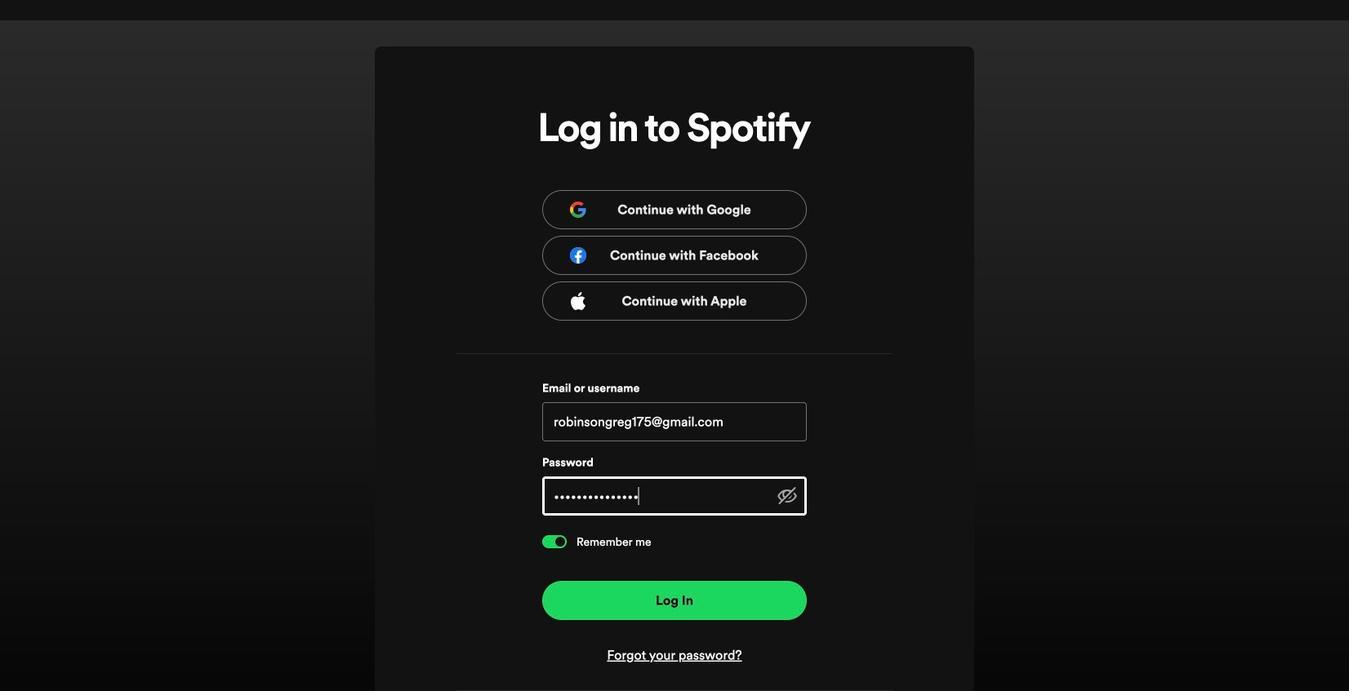 Task type: vqa. For each thing, say whether or not it's contained in the screenshot.
Email or username text box
yes



Task type: describe. For each thing, give the bounding box(es) containing it.
Password password field
[[542, 477, 807, 516]]

Email or username text field
[[542, 403, 807, 442]]



